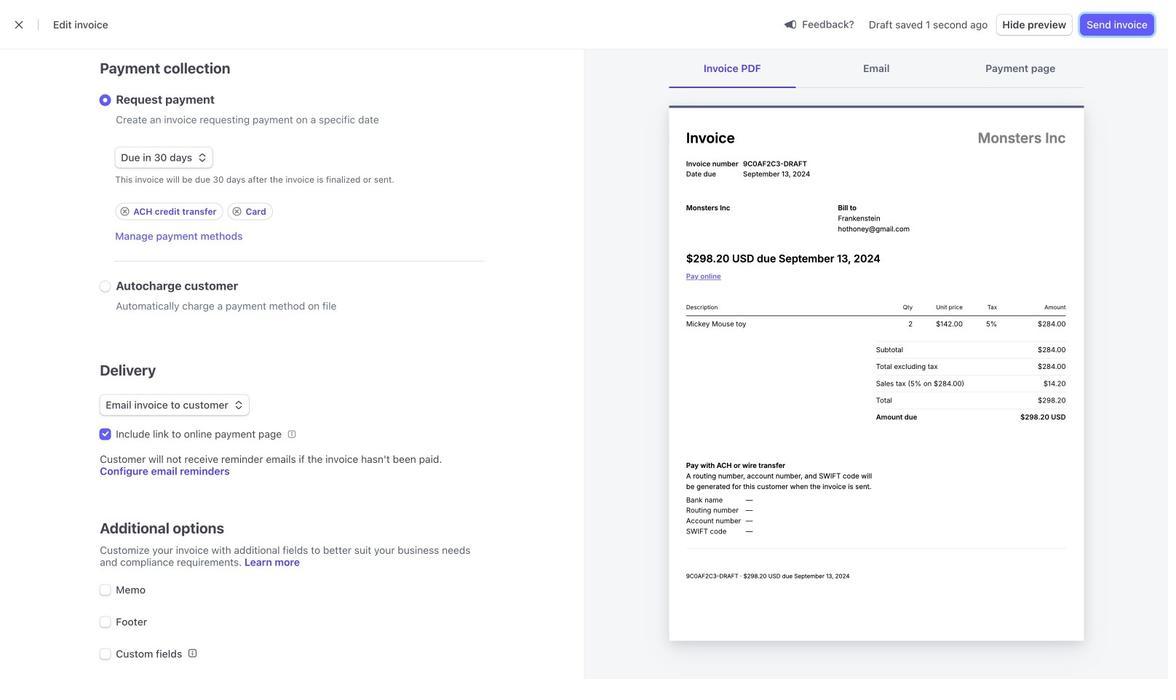 Task type: vqa. For each thing, say whether or not it's contained in the screenshot.
svg icon to the right
yes



Task type: describe. For each thing, give the bounding box(es) containing it.
remove ach credit transfer image
[[120, 207, 129, 216]]

remove card image
[[233, 207, 241, 216]]



Task type: locate. For each thing, give the bounding box(es) containing it.
toolbar
[[115, 203, 273, 220]]

svg image
[[198, 153, 207, 162], [234, 401, 243, 410]]

0 vertical spatial svg image
[[198, 153, 207, 162]]

1 vertical spatial svg image
[[234, 401, 243, 410]]

tab list
[[669, 50, 1085, 88]]

1 horizontal spatial svg image
[[234, 401, 243, 410]]

0 horizontal spatial svg image
[[198, 153, 207, 162]]



